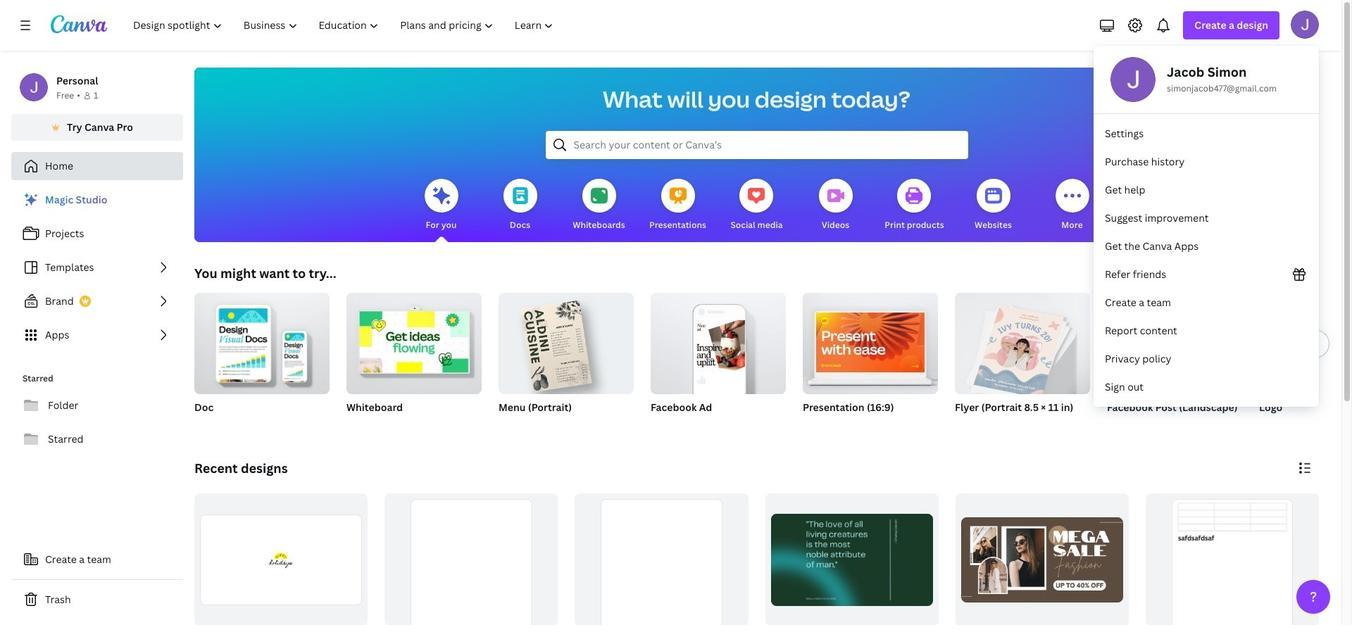 Task type: locate. For each thing, give the bounding box(es) containing it.
Search search field
[[574, 132, 940, 158]]

list
[[1094, 120, 1319, 401], [11, 186, 183, 349]]

None search field
[[546, 131, 968, 159]]

group
[[194, 287, 330, 432], [194, 287, 330, 394], [347, 287, 482, 432], [347, 287, 482, 394], [499, 287, 634, 432], [499, 287, 634, 394], [651, 287, 786, 432], [651, 287, 786, 394], [803, 293, 938, 432], [955, 293, 1090, 432], [1107, 293, 1243, 432], [1259, 293, 1352, 432], [194, 494, 368, 625], [385, 494, 558, 625], [575, 494, 748, 625], [956, 494, 1129, 625], [1146, 494, 1319, 625]]

menu
[[1094, 46, 1319, 407]]



Task type: vqa. For each thing, say whether or not it's contained in the screenshot.
Meme
no



Task type: describe. For each thing, give the bounding box(es) containing it.
0 horizontal spatial list
[[11, 186, 183, 349]]

jacob simon image
[[1291, 11, 1319, 39]]

1 horizontal spatial list
[[1094, 120, 1319, 401]]

top level navigation element
[[124, 11, 566, 39]]



